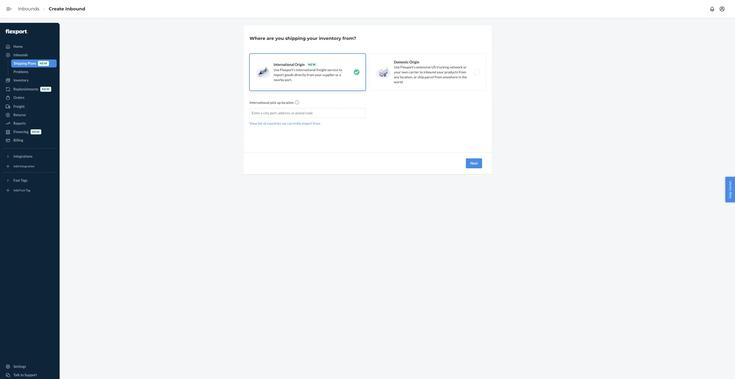 Task type: locate. For each thing, give the bounding box(es) containing it.
open notifications image
[[709, 6, 715, 12]]

where
[[250, 36, 265, 41]]

import inside use flexport's international freight service to import goods directly from your supplier or a nearby port.
[[274, 73, 284, 77]]

postal
[[295, 111, 305, 115]]

inbounds link
[[18, 6, 39, 12], [3, 51, 57, 59]]

domestic
[[394, 60, 409, 64]]

from inside use flexport's international freight service to import goods directly from your supplier or a nearby port.
[[307, 73, 314, 77]]

integrations button
[[3, 153, 57, 161]]

to up ship
[[420, 70, 423, 74]]

reports link
[[3, 120, 57, 128]]

1 horizontal spatial origin
[[409, 60, 419, 64]]

to right the talk
[[20, 374, 24, 378]]

freight
[[13, 105, 25, 109]]

up
[[277, 101, 281, 105]]

your down trucking
[[437, 70, 444, 74]]

0 horizontal spatial international
[[250, 101, 269, 105]]

inbounds
[[18, 6, 39, 12], [13, 53, 28, 57]]

your right shipping
[[307, 36, 318, 41]]

new up orders link
[[42, 88, 50, 91]]

from down international
[[307, 73, 314, 77]]

billing link
[[3, 137, 57, 145]]

international
[[274, 63, 294, 67], [250, 101, 269, 105]]

international up flexport's
[[274, 63, 294, 67]]

from
[[459, 70, 466, 74], [307, 73, 314, 77], [435, 75, 442, 79], [313, 122, 320, 126]]

integration
[[20, 165, 35, 169]]

create inbound link
[[49, 6, 85, 12]]

0 horizontal spatial origin
[[295, 63, 305, 67]]

0 vertical spatial inbounds link
[[18, 6, 39, 12]]

1 horizontal spatial international
[[274, 63, 294, 67]]

origin
[[409, 60, 419, 64], [295, 63, 305, 67]]

open account menu image
[[719, 6, 725, 12]]

fast tags button
[[3, 177, 57, 185]]

we
[[282, 122, 286, 126]]

a right supplier
[[339, 73, 341, 77]]

international for international origin
[[274, 63, 294, 67]]

problems
[[14, 70, 28, 74]]

1 vertical spatial fast
[[20, 189, 25, 193]]

help
[[728, 192, 732, 199]]

a left 'city,'
[[261, 111, 263, 115]]

or
[[463, 65, 467, 69], [335, 73, 339, 77], [414, 75, 417, 79], [291, 111, 295, 115]]

from?
[[343, 36, 356, 41]]

new down reports link
[[32, 130, 40, 134]]

1 horizontal spatial import
[[302, 122, 312, 126]]

0 vertical spatial fast
[[13, 179, 20, 183]]

orders link
[[3, 94, 57, 102]]

own
[[402, 70, 408, 74]]

1 horizontal spatial a
[[339, 73, 341, 77]]

a
[[339, 73, 341, 77], [261, 111, 263, 115]]

trucking
[[436, 65, 449, 69]]

from right the parcel
[[435, 75, 442, 79]]

use inside "domestic origin use flexport's extensive us trucking network or your own carrier to inbound your products from any location, or ship parcel from anywhere in the world"
[[394, 65, 400, 69]]

extensive
[[416, 65, 431, 69]]

add integration link
[[3, 163, 57, 171]]

0 vertical spatial inbounds
[[18, 6, 39, 12]]

add down fast tags
[[13, 189, 19, 193]]

inbound
[[424, 70, 436, 74]]

2 horizontal spatial to
[[420, 70, 423, 74]]

0 vertical spatial a
[[339, 73, 341, 77]]

city,
[[263, 111, 269, 115]]

international up enter
[[250, 101, 269, 105]]

home
[[13, 44, 23, 49]]

origin up flexport's
[[409, 60, 419, 64]]

0 horizontal spatial a
[[261, 111, 263, 115]]

your up any
[[394, 70, 401, 74]]

view
[[250, 122, 257, 126]]

billing
[[13, 138, 23, 143]]

your
[[307, 36, 318, 41], [394, 70, 401, 74], [437, 70, 444, 74], [315, 73, 322, 77]]

origin for international
[[295, 63, 305, 67]]

use up "nearby"
[[274, 68, 279, 72]]

import
[[274, 73, 284, 77], [302, 122, 312, 126]]

1 add from the top
[[13, 165, 19, 169]]

0 vertical spatial import
[[274, 73, 284, 77]]

1 vertical spatial import
[[302, 122, 312, 126]]

0 horizontal spatial import
[[274, 73, 284, 77]]

where are you shipping your inventory from?
[[250, 36, 356, 41]]

fast left tag at the left of page
[[20, 189, 25, 193]]

are
[[267, 36, 274, 41]]

international origin
[[274, 63, 305, 67]]

inbounds link down the home link
[[3, 51, 57, 59]]

inbounds right the open navigation icon
[[18, 6, 39, 12]]

to inside the talk to support button
[[20, 374, 24, 378]]

inbounds up shipping
[[13, 53, 28, 57]]

0 vertical spatial add
[[13, 165, 19, 169]]

your down freight
[[315, 73, 322, 77]]

new up international
[[308, 63, 316, 67]]

origin inside "domestic origin use flexport's extensive us trucking network or your own carrier to inbound your products from any location, or ship parcel from anywhere in the world"
[[409, 60, 419, 64]]

orders
[[13, 96, 24, 100]]

or down service
[[335, 73, 339, 77]]

new
[[40, 62, 47, 65], [308, 63, 316, 67], [42, 88, 50, 91], [32, 130, 40, 134]]

import inside button
[[302, 122, 312, 126]]

new right plans
[[40, 62, 47, 65]]

1 vertical spatial a
[[261, 111, 263, 115]]

0 horizontal spatial use
[[274, 68, 279, 72]]

plans
[[28, 61, 36, 66]]

to
[[339, 68, 342, 72], [420, 70, 423, 74], [20, 374, 24, 378]]

use
[[394, 65, 400, 69], [274, 68, 279, 72]]

port,
[[270, 111, 277, 115]]

add fast tag link
[[3, 187, 57, 195]]

from right "currently"
[[313, 122, 320, 126]]

1 vertical spatial international
[[250, 101, 269, 105]]

check circle image
[[354, 69, 360, 75]]

0 vertical spatial international
[[274, 63, 294, 67]]

add left integration
[[13, 165, 19, 169]]

add
[[13, 165, 19, 169], [13, 189, 19, 193]]

inbound
[[65, 6, 85, 12]]

port.
[[285, 78, 292, 82]]

import down code
[[302, 122, 312, 126]]

1 horizontal spatial to
[[339, 68, 342, 72]]

0 horizontal spatial to
[[20, 374, 24, 378]]

add fast tag
[[13, 189, 30, 193]]

inbounds link right the open navigation icon
[[18, 6, 39, 12]]

breadcrumbs navigation
[[14, 2, 89, 16]]

2 add from the top
[[13, 189, 19, 193]]

import up "nearby"
[[274, 73, 284, 77]]

fast tags
[[13, 179, 28, 183]]

origin up international
[[295, 63, 305, 67]]

returns link
[[3, 111, 57, 119]]

create inbound
[[49, 6, 85, 12]]

talk
[[13, 374, 20, 378]]

new for replenishments
[[42, 88, 50, 91]]

use down "domestic"
[[394, 65, 400, 69]]

fast left tags on the top left
[[13, 179, 20, 183]]

1 horizontal spatial use
[[394, 65, 400, 69]]

1 vertical spatial add
[[13, 189, 19, 193]]

location,
[[400, 75, 413, 79]]

world
[[394, 80, 403, 84]]

to right service
[[339, 68, 342, 72]]

replenishments
[[13, 87, 38, 91]]



Task type: describe. For each thing, give the bounding box(es) containing it.
next button
[[466, 159, 482, 169]]

reports
[[13, 122, 26, 126]]

anywhere
[[443, 75, 458, 79]]

tags
[[21, 179, 28, 183]]

freight link
[[3, 103, 57, 111]]

next
[[470, 162, 478, 166]]

add for add integration
[[13, 165, 19, 169]]

tag
[[26, 189, 30, 193]]

flexport's
[[280, 68, 295, 72]]

center
[[728, 181, 732, 191]]

domestic origin use flexport's extensive us trucking network or your own carrier to inbound your products from any location, or ship parcel from anywhere in the world
[[394, 60, 467, 84]]

new for international origin
[[308, 63, 316, 67]]

goods
[[285, 73, 294, 77]]

enter
[[252, 111, 260, 115]]

or right "network"
[[463, 65, 467, 69]]

or inside use flexport's international freight service to import goods directly from your supplier or a nearby port.
[[335, 73, 339, 77]]

service
[[327, 68, 338, 72]]

network
[[450, 65, 463, 69]]

international
[[296, 68, 316, 72]]

parcel
[[425, 75, 434, 79]]

inventory
[[319, 36, 341, 41]]

nearby
[[274, 78, 284, 82]]

fast inside dropdown button
[[13, 179, 20, 183]]

shipping
[[14, 61, 27, 66]]

settings link
[[3, 364, 57, 372]]

talk to support
[[13, 374, 37, 378]]

freight
[[316, 68, 327, 72]]

currently
[[287, 122, 301, 126]]

help center
[[728, 181, 732, 199]]

integrations
[[13, 155, 32, 159]]

use inside use flexport's international freight service to import goods directly from your supplier or a nearby port.
[[274, 68, 279, 72]]

inventory
[[13, 78, 29, 83]]

or down carrier
[[414, 75, 417, 79]]

to inside "domestic origin use flexport's extensive us trucking network or your own carrier to inbound your products from any location, or ship parcel from anywhere in the world"
[[420, 70, 423, 74]]

a inside use flexport's international freight service to import goods directly from your supplier or a nearby port.
[[339, 73, 341, 77]]

international for international pick up location
[[250, 101, 269, 105]]

import for from
[[302, 122, 312, 126]]

help center button
[[726, 177, 735, 203]]

inventory link
[[3, 77, 57, 84]]

countries
[[267, 122, 281, 126]]

financing
[[13, 130, 28, 134]]

or left postal
[[291, 111, 295, 115]]

problems link
[[11, 68, 57, 76]]

support
[[24, 374, 37, 378]]

1 vertical spatial inbounds link
[[3, 51, 57, 59]]

import for goods
[[274, 73, 284, 77]]

location
[[282, 101, 294, 105]]

carrier
[[409, 70, 419, 74]]

any
[[394, 75, 399, 79]]

home link
[[3, 43, 57, 51]]

the
[[462, 75, 467, 79]]

flexport's
[[400, 65, 416, 69]]

add for add fast tag
[[13, 189, 19, 193]]

your inside use flexport's international freight service to import goods directly from your supplier or a nearby port.
[[315, 73, 322, 77]]

use flexport's international freight service to import goods directly from your supplier or a nearby port.
[[274, 68, 342, 82]]

returns
[[13, 113, 26, 117]]

add integration
[[13, 165, 35, 169]]

from inside button
[[313, 122, 320, 126]]

origin for domestic
[[409, 60, 419, 64]]

shipping
[[285, 36, 306, 41]]

list
[[258, 122, 263, 126]]

enter a city, port, address, or postal code
[[252, 111, 313, 115]]

you
[[275, 36, 284, 41]]

new for shipping plans
[[40, 62, 47, 65]]

inbounds link inside breadcrumbs navigation
[[18, 6, 39, 12]]

create
[[49, 6, 64, 12]]

settings
[[13, 365, 26, 370]]

us
[[431, 65, 436, 69]]

1 vertical spatial inbounds
[[13, 53, 28, 57]]

talk to support button
[[3, 372, 57, 380]]

directly
[[294, 73, 306, 77]]

new for financing
[[32, 130, 40, 134]]

products
[[445, 70, 458, 74]]

view list of countries we currently import from button
[[250, 121, 320, 126]]

of
[[263, 122, 266, 126]]

pick
[[270, 101, 276, 105]]

flexport logo image
[[5, 29, 28, 34]]

code
[[305, 111, 313, 115]]

open navigation image
[[6, 6, 12, 12]]

address,
[[278, 111, 291, 115]]

from up the
[[459, 70, 466, 74]]

to inside use flexport's international freight service to import goods directly from your supplier or a nearby port.
[[339, 68, 342, 72]]

supplier
[[322, 73, 335, 77]]

ship
[[418, 75, 424, 79]]

inbounds inside breadcrumbs navigation
[[18, 6, 39, 12]]

international pick up location
[[250, 101, 295, 105]]

shipping plans
[[14, 61, 36, 66]]

in
[[458, 75, 461, 79]]

view list of countries we currently import from
[[250, 122, 320, 126]]



Task type: vqa. For each thing, say whether or not it's contained in the screenshot.
ORDERS on the top left
yes



